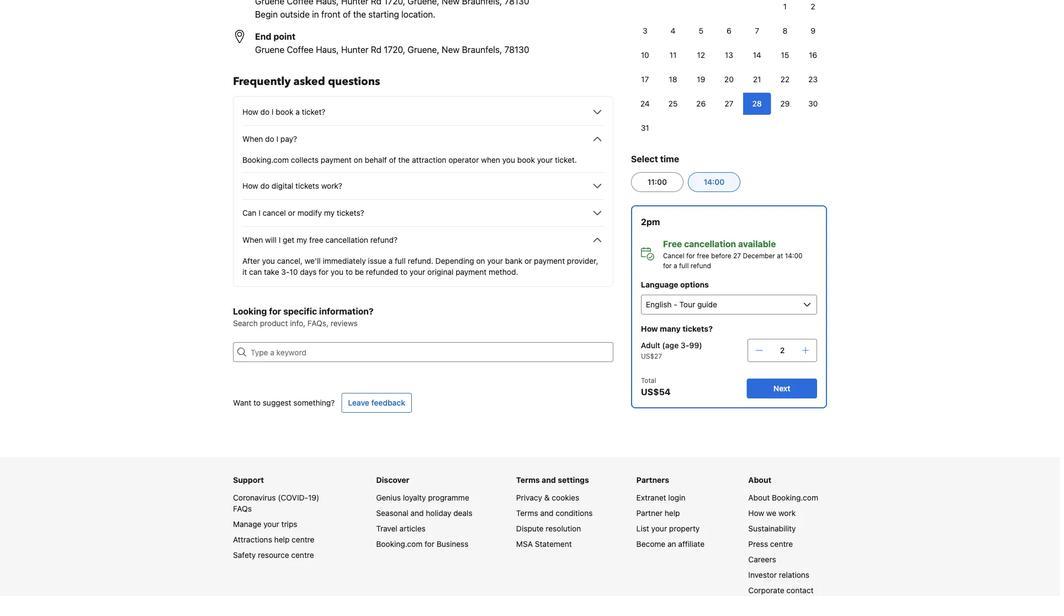 Task type: locate. For each thing, give the bounding box(es) containing it.
2 up next
[[780, 346, 785, 355]]

27 down 20 december 2023 option
[[725, 99, 734, 108]]

0 horizontal spatial help
[[274, 536, 290, 545]]

booking.com down 'travel articles' link
[[376, 540, 423, 549]]

1 vertical spatial terms
[[516, 509, 538, 518]]

a right issue
[[389, 257, 393, 266]]

on
[[354, 155, 363, 165], [476, 257, 485, 266]]

14 December 2023 checkbox
[[743, 44, 771, 66]]

1 horizontal spatial book
[[517, 155, 535, 165]]

1 vertical spatial free
[[697, 252, 710, 260]]

your down refund.
[[410, 268, 426, 277]]

1 horizontal spatial of
[[389, 155, 396, 165]]

1 horizontal spatial 2
[[811, 2, 816, 11]]

about up about booking.com
[[749, 476, 772, 485]]

want
[[233, 399, 251, 408]]

0 horizontal spatial free
[[309, 236, 323, 245]]

free for cancellation
[[697, 252, 710, 260]]

safety resource centre
[[233, 551, 314, 560]]

27 right before
[[734, 252, 741, 260]]

0 vertical spatial 2
[[811, 2, 816, 11]]

0 horizontal spatial cancellation
[[326, 236, 368, 245]]

25 December 2023 checkbox
[[659, 93, 687, 115]]

0 vertical spatial of
[[343, 9, 351, 20]]

my right modify
[[324, 209, 335, 218]]

how we work
[[749, 509, 796, 518]]

your up attractions help centre
[[264, 520, 279, 529]]

0 vertical spatial 10
[[641, 51, 649, 60]]

1 horizontal spatial help
[[665, 509, 680, 518]]

and
[[542, 476, 556, 485], [411, 509, 424, 518], [540, 509, 554, 518]]

free cancellation available cancel for free before 27 december at 14:00 for a full refund
[[663, 239, 803, 270]]

31 December 2023 checkbox
[[631, 117, 659, 139]]

19)
[[308, 494, 319, 503]]

cancellation up before
[[684, 239, 736, 249]]

for up refund
[[687, 252, 695, 260]]

30 December 2023 checkbox
[[799, 93, 827, 115]]

10 down cancel, on the left top
[[290, 268, 298, 277]]

partner help link
[[637, 509, 680, 518]]

booking.com down when do i pay?
[[242, 155, 289, 165]]

how for how we work
[[749, 509, 765, 518]]

do left digital
[[260, 181, 270, 191]]

0 vertical spatial booking.com
[[242, 155, 289, 165]]

tickets? up 99)
[[683, 325, 713, 334]]

0 vertical spatial the
[[353, 9, 366, 20]]

0 horizontal spatial on
[[354, 155, 363, 165]]

dispute
[[516, 524, 544, 534]]

extranet login
[[637, 494, 686, 503]]

7 December 2023 checkbox
[[743, 20, 771, 42]]

1 vertical spatial tickets?
[[683, 325, 713, 334]]

1 vertical spatial about
[[749, 494, 770, 503]]

2 vertical spatial booking.com
[[376, 540, 423, 549]]

modify
[[298, 209, 322, 218]]

when inside dropdown button
[[242, 134, 263, 144]]

how for how do digital tickets work?
[[242, 181, 258, 191]]

you down immediately
[[331, 268, 344, 277]]

centre down trips
[[292, 536, 315, 545]]

i for pay?
[[276, 134, 278, 144]]

book inside the how do i book a ticket? dropdown button
[[276, 107, 294, 117]]

how up adult at the bottom right of the page
[[641, 325, 658, 334]]

0 horizontal spatial 3-
[[281, 268, 290, 277]]

full inside after you cancel, we'll immediately issue a full refund. depending on your bank or payment provider, it can take 3-10 days for you to be refunded to your original payment method.
[[395, 257, 406, 266]]

your left ticket.
[[537, 155, 553, 165]]

on inside after you cancel, we'll immediately issue a full refund. depending on your bank or payment provider, it can take 3-10 days for you to be refunded to your original payment method.
[[476, 257, 485, 266]]

free for will
[[309, 236, 323, 245]]

attraction
[[412, 155, 447, 165]]

how do i book a ticket? button
[[242, 105, 604, 119]]

you up take
[[262, 257, 275, 266]]

privacy & cookies link
[[516, 494, 580, 503]]

i inside dropdown button
[[276, 134, 278, 144]]

payment up work?
[[321, 155, 352, 165]]

21 December 2023 checkbox
[[743, 68, 771, 91]]

0 vertical spatial 27
[[725, 99, 734, 108]]

0 vertical spatial help
[[665, 509, 680, 518]]

2 horizontal spatial to
[[401, 268, 408, 277]]

10 inside option
[[641, 51, 649, 60]]

1 horizontal spatial payment
[[456, 268, 487, 277]]

for inside looking for specific information? search product info, faqs, reviews
[[269, 306, 281, 317]]

can
[[242, 209, 257, 218]]

0 vertical spatial terms
[[516, 476, 540, 485]]

free inside dropdown button
[[309, 236, 323, 245]]

19 December 2023 checkbox
[[687, 68, 715, 91]]

of right behalf
[[389, 155, 396, 165]]

you right when
[[502, 155, 515, 165]]

4
[[671, 26, 676, 35]]

1 vertical spatial of
[[389, 155, 396, 165]]

13 December 2023 checkbox
[[715, 44, 743, 66]]

book
[[276, 107, 294, 117], [517, 155, 535, 165]]

when for when do i pay?
[[242, 134, 263, 144]]

when left will
[[242, 236, 263, 245]]

1 horizontal spatial a
[[389, 257, 393, 266]]

0 horizontal spatial tickets?
[[337, 209, 364, 218]]

0 vertical spatial tickets?
[[337, 209, 364, 218]]

2
[[811, 2, 816, 11], [780, 346, 785, 355]]

2 about from the top
[[749, 494, 770, 503]]

17
[[641, 75, 649, 84]]

about up we
[[749, 494, 770, 503]]

cancellation up immediately
[[326, 236, 368, 245]]

on left behalf
[[354, 155, 363, 165]]

can i cancel or modify my tickets?
[[242, 209, 364, 218]]

how left we
[[749, 509, 765, 518]]

11:00
[[648, 178, 667, 187]]

0 vertical spatial do
[[260, 107, 270, 117]]

gruene,
[[408, 44, 440, 55]]

begin
[[255, 9, 278, 20]]

provider,
[[567, 257, 598, 266]]

to right want
[[254, 399, 261, 408]]

27 December 2023 checkbox
[[715, 93, 743, 115]]

the left starting
[[353, 9, 366, 20]]

for right the days
[[319, 268, 329, 277]]

3- right (age
[[681, 341, 689, 350]]

tickets? down work?
[[337, 209, 364, 218]]

0 horizontal spatial or
[[288, 209, 295, 218]]

10 December 2023 checkbox
[[631, 44, 659, 66]]

1 vertical spatial 10
[[290, 268, 298, 277]]

0 horizontal spatial payment
[[321, 155, 352, 165]]

3- down cancel, on the left top
[[281, 268, 290, 277]]

2 December 2023 checkbox
[[799, 0, 827, 18]]

0 horizontal spatial full
[[395, 257, 406, 266]]

5 December 2023 checkbox
[[687, 20, 715, 42]]

26 December 2023 checkbox
[[687, 93, 715, 115]]

0 vertical spatial when
[[242, 134, 263, 144]]

0 vertical spatial or
[[288, 209, 295, 218]]

or
[[288, 209, 295, 218], [525, 257, 532, 266]]

you
[[502, 155, 515, 165], [262, 257, 275, 266], [331, 268, 344, 277]]

or right bank
[[525, 257, 532, 266]]

total
[[641, 377, 656, 384]]

26
[[697, 99, 706, 108]]

i up when do i pay?
[[272, 107, 274, 117]]

it
[[242, 268, 247, 277]]

18 December 2023 checkbox
[[659, 68, 687, 91]]

2 horizontal spatial you
[[502, 155, 515, 165]]

Type a keyword field
[[246, 342, 614, 362]]

22
[[781, 75, 790, 84]]

free
[[309, 236, 323, 245], [697, 252, 710, 260]]

press centre
[[749, 540, 793, 549]]

19
[[697, 75, 706, 84]]

terms for terms and conditions
[[516, 509, 538, 518]]

haus,
[[316, 44, 339, 55]]

payment
[[321, 155, 352, 165], [534, 257, 565, 266], [456, 268, 487, 277]]

front
[[321, 9, 341, 20]]

we'll
[[305, 257, 321, 266]]

us$27
[[641, 352, 662, 360]]

rd
[[371, 44, 382, 55]]

when left pay?
[[242, 134, 263, 144]]

how up 'can'
[[242, 181, 258, 191]]

hunter
[[341, 44, 369, 55]]

digital
[[272, 181, 293, 191]]

0 vertical spatial 3-
[[281, 268, 290, 277]]

1 when from the top
[[242, 134, 263, 144]]

to left "be"
[[346, 268, 353, 277]]

0 horizontal spatial book
[[276, 107, 294, 117]]

when
[[481, 155, 500, 165]]

or right cancel
[[288, 209, 295, 218]]

frequently asked questions
[[233, 74, 380, 89]]

method.
[[489, 268, 518, 277]]

free inside free cancellation available cancel for free before 27 december at 14:00 for a full refund
[[697, 252, 710, 260]]

faqs,
[[308, 319, 329, 328]]

0 vertical spatial my
[[324, 209, 335, 218]]

0 horizontal spatial 10
[[290, 268, 298, 277]]

sustainability link
[[749, 524, 796, 534]]

and down "&"
[[540, 509, 554, 518]]

1 horizontal spatial the
[[398, 155, 410, 165]]

1 horizontal spatial 14:00
[[785, 252, 803, 260]]

work?
[[321, 181, 342, 191]]

how down frequently
[[242, 107, 258, 117]]

0 vertical spatial you
[[502, 155, 515, 165]]

2 terms from the top
[[516, 509, 538, 518]]

1 vertical spatial 3-
[[681, 341, 689, 350]]

depending
[[436, 257, 474, 266]]

(age
[[663, 341, 679, 350]]

booking.com for booking.com for business
[[376, 540, 423, 549]]

tickets? inside dropdown button
[[337, 209, 364, 218]]

1 horizontal spatial on
[[476, 257, 485, 266]]

booking.com
[[242, 155, 289, 165], [772, 494, 819, 503], [376, 540, 423, 549]]

relations
[[779, 571, 810, 580]]

investor relations link
[[749, 571, 810, 580]]

seasonal and holiday deals link
[[376, 509, 473, 518]]

24 December 2023 checkbox
[[631, 93, 659, 115]]

a down cancel
[[674, 262, 678, 270]]

0 horizontal spatial booking.com
[[242, 155, 289, 165]]

&
[[545, 494, 550, 503]]

issue
[[368, 257, 387, 266]]

1 horizontal spatial free
[[697, 252, 710, 260]]

book right when
[[517, 155, 535, 165]]

1 vertical spatial you
[[262, 257, 275, 266]]

about booking.com
[[749, 494, 819, 503]]

centre for safety resource centre
[[291, 551, 314, 560]]

my right get
[[297, 236, 307, 245]]

terms up the privacy
[[516, 476, 540, 485]]

2 inside option
[[811, 2, 816, 11]]

many
[[660, 325, 681, 334]]

full
[[395, 257, 406, 266], [679, 262, 689, 270]]

terms and settings
[[516, 476, 589, 485]]

next button
[[747, 379, 817, 399]]

and up privacy & cookies link
[[542, 476, 556, 485]]

do up when do i pay?
[[260, 107, 270, 117]]

the left attraction
[[398, 155, 410, 165]]

and for holiday
[[411, 509, 424, 518]]

a inside free cancellation available cancel for free before 27 december at 14:00 for a full refund
[[674, 262, 678, 270]]

collects
[[291, 155, 319, 165]]

become an affiliate link
[[637, 540, 705, 549]]

1 horizontal spatial you
[[331, 268, 344, 277]]

3- inside after you cancel, we'll immediately issue a full refund. depending on your bank or payment provider, it can take 3-10 days for you to be refunded to your original payment method.
[[281, 268, 290, 277]]

on right depending
[[476, 257, 485, 266]]

1 vertical spatial when
[[242, 236, 263, 245]]

full inside free cancellation available cancel for free before 27 december at 14:00 for a full refund
[[679, 262, 689, 270]]

for left the business
[[425, 540, 435, 549]]

msa
[[516, 540, 533, 549]]

10 inside after you cancel, we'll immediately issue a full refund. depending on your bank or payment provider, it can take 3-10 days for you to be refunded to your original payment method.
[[290, 268, 298, 277]]

1 vertical spatial or
[[525, 257, 532, 266]]

refund?
[[370, 236, 398, 245]]

or inside after you cancel, we'll immediately issue a full refund. depending on your bank or payment provider, it can take 3-10 days for you to be refunded to your original payment method.
[[525, 257, 532, 266]]

1 horizontal spatial booking.com
[[376, 540, 423, 549]]

2 vertical spatial you
[[331, 268, 344, 277]]

10 down 3 december 2023 option
[[641, 51, 649, 60]]

0 horizontal spatial a
[[296, 107, 300, 117]]

29 December 2023 checkbox
[[771, 93, 799, 115]]

0 vertical spatial about
[[749, 476, 772, 485]]

i left pay?
[[276, 134, 278, 144]]

terms down the privacy
[[516, 509, 538, 518]]

about
[[749, 476, 772, 485], [749, 494, 770, 503]]

do for tickets
[[260, 181, 270, 191]]

and down loyalty
[[411, 509, 424, 518]]

i right 'can'
[[259, 209, 261, 218]]

support
[[233, 476, 264, 485]]

2 when from the top
[[242, 236, 263, 245]]

about for about booking.com
[[749, 494, 770, 503]]

9 December 2023 checkbox
[[799, 20, 827, 42]]

2 vertical spatial do
[[260, 181, 270, 191]]

1 vertical spatial do
[[265, 134, 274, 144]]

1 vertical spatial 27
[[734, 252, 741, 260]]

cancellation inside free cancellation available cancel for free before 27 december at 14:00 for a full refund
[[684, 239, 736, 249]]

1 terms from the top
[[516, 476, 540, 485]]

centre right resource
[[291, 551, 314, 560]]

2 vertical spatial payment
[[456, 268, 487, 277]]

full down cancel
[[679, 262, 689, 270]]

i right will
[[279, 236, 281, 245]]

0 horizontal spatial 2
[[780, 346, 785, 355]]

1 about from the top
[[749, 476, 772, 485]]

0 vertical spatial book
[[276, 107, 294, 117]]

work
[[779, 509, 796, 518]]

2 horizontal spatial a
[[674, 262, 678, 270]]

27 inside checkbox
[[725, 99, 734, 108]]

how for how do i book a ticket?
[[242, 107, 258, 117]]

time
[[660, 154, 679, 164]]

and for conditions
[[540, 509, 554, 518]]

1 horizontal spatial 3-
[[681, 341, 689, 350]]

0 vertical spatial free
[[309, 236, 323, 245]]

booking.com up work
[[772, 494, 819, 503]]

seasonal
[[376, 509, 409, 518]]

book up pay?
[[276, 107, 294, 117]]

0 vertical spatial 14:00
[[704, 178, 725, 187]]

1 horizontal spatial full
[[679, 262, 689, 270]]

to right refunded
[[401, 268, 408, 277]]

do inside dropdown button
[[265, 134, 274, 144]]

1 vertical spatial 14:00
[[785, 252, 803, 260]]

travel articles link
[[376, 524, 426, 534]]

1 vertical spatial payment
[[534, 257, 565, 266]]

payment down depending
[[456, 268, 487, 277]]

of right front
[[343, 9, 351, 20]]

1 vertical spatial booking.com
[[772, 494, 819, 503]]

1 horizontal spatial my
[[324, 209, 335, 218]]

31
[[641, 123, 649, 133]]

1 vertical spatial my
[[297, 236, 307, 245]]

privacy & cookies
[[516, 494, 580, 503]]

sustainability
[[749, 524, 796, 534]]

genius loyalty programme link
[[376, 494, 469, 503]]

when inside dropdown button
[[242, 236, 263, 245]]

language
[[641, 280, 679, 289]]

free up refund
[[697, 252, 710, 260]]

manage
[[233, 520, 262, 529]]

help up list your property
[[665, 509, 680, 518]]

1 vertical spatial help
[[274, 536, 290, 545]]

a left ticket?
[[296, 107, 300, 117]]

for up product
[[269, 306, 281, 317]]

feedback
[[371, 399, 405, 408]]

coronavirus
[[233, 494, 276, 503]]

14:00
[[704, 178, 725, 187], [785, 252, 803, 260]]

0 horizontal spatial the
[[353, 9, 366, 20]]

1 vertical spatial book
[[517, 155, 535, 165]]

when
[[242, 134, 263, 144], [242, 236, 263, 245]]

0 horizontal spatial my
[[297, 236, 307, 245]]

looking for specific information? search product info, faqs, reviews
[[233, 306, 374, 328]]

2 horizontal spatial payment
[[534, 257, 565, 266]]

and for settings
[[542, 476, 556, 485]]

help down trips
[[274, 536, 290, 545]]

1 horizontal spatial cancellation
[[684, 239, 736, 249]]

do left pay?
[[265, 134, 274, 144]]

1 vertical spatial on
[[476, 257, 485, 266]]

seasonal and holiday deals
[[376, 509, 473, 518]]

become
[[637, 540, 666, 549]]

1 horizontal spatial or
[[525, 257, 532, 266]]

booking.com for booking.com collects payment on behalf of the attraction operator when you book your ticket.
[[242, 155, 289, 165]]

full left refund.
[[395, 257, 406, 266]]

your up method.
[[487, 257, 503, 266]]

2 horizontal spatial booking.com
[[772, 494, 819, 503]]

2 up 9
[[811, 2, 816, 11]]

payment left provider,
[[534, 257, 565, 266]]

1 horizontal spatial 10
[[641, 51, 649, 60]]

free up we'll
[[309, 236, 323, 245]]



Task type: vqa. For each thing, say whether or not it's contained in the screenshot.
'Adults'
no



Task type: describe. For each thing, give the bounding box(es) containing it.
coronavirus (covid-19) faqs link
[[233, 494, 319, 514]]

deals
[[454, 509, 473, 518]]

behalf
[[365, 155, 387, 165]]

12 December 2023 checkbox
[[687, 44, 715, 66]]

20
[[725, 75, 734, 84]]

terms and conditions
[[516, 509, 593, 518]]

a inside dropdown button
[[296, 107, 300, 117]]

18
[[669, 75, 677, 84]]

leave
[[348, 399, 369, 408]]

help for attractions
[[274, 536, 290, 545]]

press centre link
[[749, 540, 793, 549]]

27 inside free cancellation available cancel for free before 27 december at 14:00 for a full refund
[[734, 252, 741, 260]]

operator
[[449, 155, 479, 165]]

20 December 2023 checkbox
[[715, 68, 743, 91]]

28 December 2023 checkbox
[[743, 93, 771, 115]]

careers link
[[749, 555, 776, 565]]

5
[[699, 26, 704, 35]]

1 horizontal spatial tickets?
[[683, 325, 713, 334]]

3
[[643, 26, 648, 35]]

1
[[784, 2, 787, 11]]

options
[[681, 280, 709, 289]]

1 vertical spatial 2
[[780, 346, 785, 355]]

8 December 2023 checkbox
[[771, 20, 799, 42]]

when do i pay?
[[242, 134, 297, 144]]

conditions
[[556, 509, 593, 518]]

when will i get my free cancellation refund? button
[[242, 234, 604, 247]]

centre down sustainability link
[[771, 540, 793, 549]]

a inside after you cancel, we'll immediately issue a full refund. depending on your bank or payment provider, it can take 3-10 days for you to be refunded to your original payment method.
[[389, 257, 393, 266]]

30
[[809, 99, 818, 108]]

investor relations
[[749, 571, 810, 580]]

travel articles
[[376, 524, 426, 534]]

when do i pay? button
[[242, 133, 604, 146]]

7
[[755, 26, 760, 35]]

affiliate
[[679, 540, 705, 549]]

product
[[260, 319, 288, 328]]

i for book
[[272, 107, 274, 117]]

december
[[743, 252, 775, 260]]

faqs
[[233, 505, 252, 514]]

28 cell
[[743, 91, 771, 115]]

4 December 2023 checkbox
[[659, 20, 687, 42]]

partner help
[[637, 509, 680, 518]]

your down partner help in the bottom of the page
[[652, 524, 667, 534]]

bank
[[505, 257, 523, 266]]

braunfels,
[[462, 44, 502, 55]]

(covid-
[[278, 494, 308, 503]]

after
[[242, 257, 260, 266]]

when for when will i get my free cancellation refund?
[[242, 236, 263, 245]]

22 December 2023 checkbox
[[771, 68, 799, 91]]

0 horizontal spatial of
[[343, 9, 351, 20]]

or inside the can i cancel or modify my tickets? dropdown button
[[288, 209, 295, 218]]

for inside after you cancel, we'll immediately issue a full refund. depending on your bank or payment provider, it can take 3-10 days for you to be refunded to your original payment method.
[[319, 268, 329, 277]]

privacy
[[516, 494, 542, 503]]

11 December 2023 checkbox
[[659, 44, 687, 66]]

new
[[442, 44, 460, 55]]

how do digital tickets work? button
[[242, 180, 604, 193]]

at
[[777, 252, 783, 260]]

property
[[669, 524, 700, 534]]

0 horizontal spatial to
[[254, 399, 261, 408]]

trips
[[281, 520, 297, 529]]

terms for terms and settings
[[516, 476, 540, 485]]

investor
[[749, 571, 777, 580]]

1 vertical spatial the
[[398, 155, 410, 165]]

before
[[711, 252, 732, 260]]

msa statement link
[[516, 540, 572, 549]]

1 December 2023 checkbox
[[771, 0, 799, 18]]

end point gruene coffee haus, hunter rd 1720, gruene, new braunfels, 78130
[[255, 31, 529, 55]]

9
[[811, 26, 816, 35]]

point
[[274, 31, 296, 42]]

cancellation inside dropdown button
[[326, 236, 368, 245]]

how for how many tickets?
[[641, 325, 658, 334]]

17 December 2023 checkbox
[[631, 68, 659, 91]]

16
[[809, 51, 818, 60]]

starting
[[369, 9, 399, 20]]

list your property
[[637, 524, 700, 534]]

be
[[355, 268, 364, 277]]

questions
[[328, 74, 380, 89]]

16 December 2023 checkbox
[[799, 44, 827, 66]]

about for about
[[749, 476, 772, 485]]

want to suggest something?
[[233, 399, 335, 408]]

select time
[[631, 154, 679, 164]]

refunded
[[366, 268, 398, 277]]

0 horizontal spatial you
[[262, 257, 275, 266]]

for down cancel
[[663, 262, 672, 270]]

list
[[637, 524, 649, 534]]

booking.com for business link
[[376, 540, 469, 549]]

specific
[[283, 306, 317, 317]]

suggest
[[263, 399, 291, 408]]

corporate
[[749, 586, 785, 595]]

something?
[[294, 399, 335, 408]]

manage your trips link
[[233, 520, 297, 529]]

do for book
[[260, 107, 270, 117]]

business
[[437, 540, 469, 549]]

partner
[[637, 509, 663, 518]]

14:00 inside free cancellation available cancel for free before 27 december at 14:00 for a full refund
[[785, 252, 803, 260]]

outside
[[280, 9, 310, 20]]

resource
[[258, 551, 289, 560]]

can i cancel or modify my tickets? button
[[242, 207, 604, 220]]

how do i book a ticket?
[[242, 107, 326, 117]]

location.
[[402, 9, 436, 20]]

dispute resolution
[[516, 524, 581, 534]]

us$54
[[641, 387, 671, 397]]

23 December 2023 checkbox
[[799, 68, 827, 91]]

28
[[753, 99, 762, 108]]

after you cancel, we'll immediately issue a full refund. depending on your bank or payment provider, it can take 3-10 days for you to be refunded to your original payment method.
[[242, 257, 598, 277]]

contact
[[787, 586, 814, 595]]

3 December 2023 checkbox
[[631, 20, 659, 42]]

0 vertical spatial payment
[[321, 155, 352, 165]]

help for partner
[[665, 509, 680, 518]]

extranet login link
[[637, 494, 686, 503]]

15 December 2023 checkbox
[[771, 44, 799, 66]]

adult (age 3-99) us$27
[[641, 341, 702, 360]]

manage your trips
[[233, 520, 297, 529]]

refund.
[[408, 257, 433, 266]]

0 horizontal spatial 14:00
[[704, 178, 725, 187]]

corporate contact link
[[749, 586, 814, 595]]

6 December 2023 checkbox
[[715, 20, 743, 42]]

end
[[255, 31, 271, 42]]

msa statement
[[516, 540, 572, 549]]

resolution
[[546, 524, 581, 534]]

do for pay?
[[265, 134, 274, 144]]

frequently
[[233, 74, 291, 89]]

3- inside adult (age 3-99) us$27
[[681, 341, 689, 350]]

11
[[670, 51, 677, 60]]

i for get
[[279, 236, 281, 245]]

select
[[631, 154, 658, 164]]

1 horizontal spatial to
[[346, 268, 353, 277]]

centre for attractions help centre
[[292, 536, 315, 545]]

0 vertical spatial on
[[354, 155, 363, 165]]



